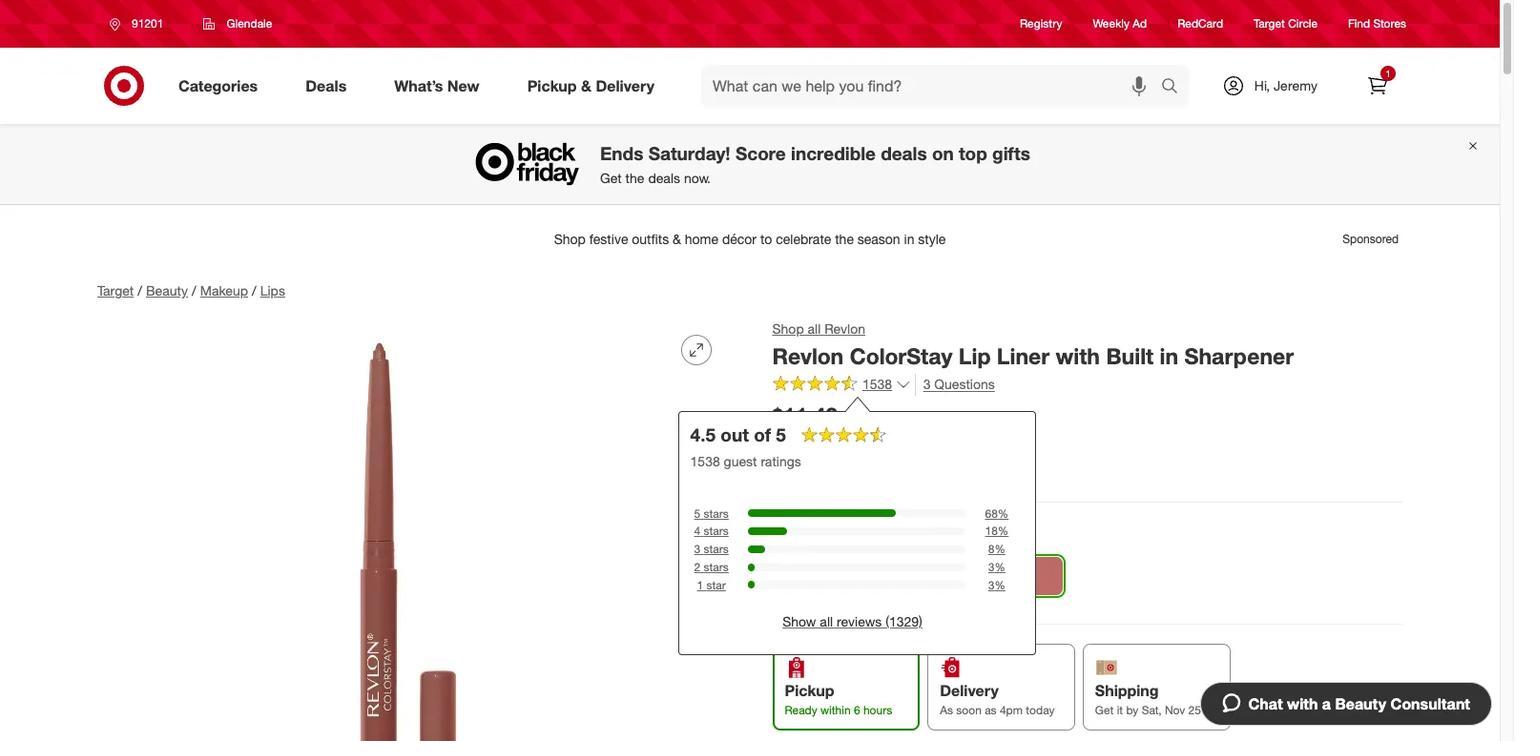Task type: describe. For each thing, give the bounding box(es) containing it.
0 vertical spatial revlon
[[825, 321, 866, 337]]

show
[[783, 614, 817, 630]]

chat with a beauty consultant button
[[1200, 682, 1493, 726]]

lip
[[959, 343, 992, 369]]

guest
[[724, 453, 758, 469]]

1 horizontal spatial deals
[[881, 143, 927, 165]]

ready
[[785, 703, 818, 718]]

pickup & delivery link
[[511, 65, 679, 107]]

by
[[1127, 703, 1139, 718]]

see 1 deal for this item
[[790, 461, 928, 477]]

5 stars
[[695, 506, 729, 521]]

categories
[[178, 76, 258, 95]]

sienna image
[[974, 556, 1014, 597]]

1538 link
[[773, 374, 912, 397]]

chat
[[1249, 695, 1283, 714]]

find stores link
[[1349, 16, 1407, 32]]

score
[[736, 143, 786, 165]]

with inside shop all revlon revlon colorstay lip liner with built in sharpener
[[1057, 343, 1101, 369]]

pickup for ready
[[785, 681, 835, 701]]

68
[[986, 506, 999, 521]]

stars for 5 stars
[[704, 506, 729, 521]]

saturday!
[[649, 143, 731, 165]]

18
[[986, 524, 999, 539]]

8 %
[[989, 542, 1006, 557]]

on
[[932, 143, 954, 165]]

makeup link
[[200, 282, 248, 299]]

0 vertical spatial 5
[[777, 423, 787, 445]]

today
[[1027, 703, 1055, 718]]

pickup & delivery
[[527, 76, 655, 95]]

lips link
[[260, 282, 285, 299]]

lips
[[260, 282, 285, 299]]

show all reviews (1329) button
[[783, 613, 923, 632]]

1 vertical spatial revlon
[[773, 343, 844, 369]]

this
[[877, 461, 899, 477]]

deal
[[828, 461, 854, 477]]

$11.49
[[773, 401, 839, 428]]

built
[[1107, 343, 1154, 369]]

gifts
[[993, 143, 1031, 165]]

categories link
[[162, 65, 282, 107]]

target circle
[[1254, 17, 1318, 31]]

target / beauty / makeup / lips
[[97, 282, 285, 299]]

find stores
[[1349, 17, 1407, 31]]

nude image
[[1024, 556, 1064, 597]]

pickup ready within 6 hours
[[785, 681, 893, 718]]

redcard link
[[1178, 16, 1224, 32]]

What can we help you find? suggestions appear below search field
[[701, 65, 1166, 107]]

3 % for stars
[[989, 560, 1006, 575]]

8
[[989, 542, 995, 557]]

target link
[[97, 282, 134, 299]]

reviews
[[837, 614, 883, 630]]

6
[[855, 703, 861, 718]]

4
[[695, 524, 701, 539]]

consultant
[[1391, 695, 1471, 714]]

now.
[[684, 170, 711, 186]]

nude
[[818, 523, 856, 542]]

search
[[1153, 78, 1199, 97]]

blush image
[[875, 556, 915, 597]]

(1329)
[[886, 614, 923, 630]]

glendale button
[[191, 7, 285, 41]]

stars for 2 stars
[[704, 560, 729, 575]]

circle
[[1289, 17, 1318, 31]]

registry
[[1020, 17, 1063, 31]]

as
[[941, 703, 954, 718]]

1 for 1 star
[[698, 578, 704, 593]]

what's
[[394, 76, 443, 95]]

weekly ad link
[[1093, 16, 1147, 32]]

% for 2 stars
[[995, 560, 1006, 575]]

1 vertical spatial 1
[[817, 461, 825, 477]]

3 / from the left
[[252, 282, 256, 299]]

weekly
[[1093, 17, 1130, 31]]

2 / from the left
[[192, 282, 196, 299]]

makeup
[[200, 282, 248, 299]]

1 horizontal spatial glendale
[[788, 434, 841, 450]]

4 stars
[[695, 524, 729, 539]]

in
[[1161, 343, 1179, 369]]

% for 1 star
[[995, 578, 1006, 593]]

stars for 3 stars
[[704, 542, 729, 557]]

what's new
[[394, 76, 480, 95]]

1538 for 1538
[[863, 376, 892, 392]]

68 %
[[986, 506, 1009, 521]]

25
[[1189, 703, 1202, 718]]

revlon colorstay lip liner with built in sharpener, 1 of 11 image
[[97, 320, 727, 742]]

advertisement region
[[82, 217, 1418, 262]]

1 vertical spatial deals
[[648, 170, 680, 186]]

0 horizontal spatial beauty
[[146, 282, 188, 299]]

$1,149.00
[[846, 410, 905, 426]]

1538 guest ratings
[[691, 453, 802, 469]]

stars for 4 stars
[[704, 524, 729, 539]]

out
[[721, 423, 749, 445]]



Task type: locate. For each thing, give the bounding box(es) containing it.
all
[[808, 321, 821, 337], [821, 614, 834, 630]]

what's new link
[[378, 65, 504, 107]]

1 horizontal spatial /
[[192, 282, 196, 299]]

1 vertical spatial 3 %
[[989, 578, 1006, 593]]

2 stars from the top
[[704, 524, 729, 539]]

1 left star
[[698, 578, 704, 593]]

0 horizontal spatial deals
[[648, 170, 680, 186]]

1 horizontal spatial 1
[[817, 461, 825, 477]]

0 horizontal spatial 1
[[698, 578, 704, 593]]

2 vertical spatial 1
[[698, 578, 704, 593]]

target for target / beauty / makeup / lips
[[97, 282, 134, 299]]

for
[[858, 461, 874, 477]]

0 vertical spatial deals
[[881, 143, 927, 165]]

deals link
[[289, 65, 371, 107]]

stores
[[1374, 17, 1407, 31]]

show all reviews (1329)
[[783, 614, 923, 630]]

registry link
[[1020, 16, 1063, 32]]

4.5 out of 5
[[691, 423, 787, 445]]

1 vertical spatial pickup
[[785, 681, 835, 701]]

stars up star
[[704, 560, 729, 575]]

stars
[[704, 506, 729, 521], [704, 524, 729, 539], [704, 542, 729, 557], [704, 560, 729, 575]]

3 % for star
[[989, 578, 1006, 593]]

3 stars from the top
[[704, 542, 729, 557]]

color nude
[[773, 523, 856, 542]]

glendale down $11.49
[[788, 434, 841, 450]]

1 inside "link"
[[1386, 68, 1391, 79]]

of
[[755, 423, 772, 445]]

1 horizontal spatial beauty
[[1336, 695, 1387, 714]]

sat,
[[1142, 703, 1162, 718]]

stars up 4 stars
[[704, 506, 729, 521]]

it
[[1118, 703, 1124, 718]]

4 stars from the top
[[704, 560, 729, 575]]

delivery right &
[[596, 76, 655, 95]]

beauty right target link on the top left of the page
[[146, 282, 188, 299]]

all right shop
[[808, 321, 821, 337]]

1 stars from the top
[[704, 506, 729, 521]]

2 stars
[[695, 560, 729, 575]]

0 vertical spatial 3 %
[[989, 560, 1006, 575]]

search button
[[1153, 65, 1199, 111]]

1538 up $1,149.00
[[863, 376, 892, 392]]

sharpener
[[1185, 343, 1295, 369]]

color
[[773, 523, 810, 542]]

pickup left &
[[527, 76, 577, 95]]

soon
[[957, 703, 982, 718]]

1 down stores
[[1386, 68, 1391, 79]]

deals left on
[[881, 143, 927, 165]]

get inside shipping get it by sat, nov 25
[[1096, 703, 1114, 718]]

pickup
[[527, 76, 577, 95], [785, 681, 835, 701]]

1 vertical spatial glendale
[[788, 434, 841, 450]]

0 horizontal spatial /
[[138, 282, 142, 299]]

the
[[626, 170, 645, 186]]

with
[[1057, 343, 1101, 369], [1287, 695, 1318, 714]]

target circle link
[[1254, 16, 1318, 32]]

stars up 3 stars
[[704, 524, 729, 539]]

all inside shop all revlon revlon colorstay lip liner with built in sharpener
[[808, 321, 821, 337]]

revlon right shop
[[825, 321, 866, 337]]

find
[[1349, 17, 1371, 31]]

0 horizontal spatial pickup
[[527, 76, 577, 95]]

get left the
[[600, 170, 622, 186]]

5 right of
[[777, 423, 787, 445]]

top
[[959, 143, 988, 165]]

delivery as soon as 4pm today
[[941, 681, 1055, 718]]

0 horizontal spatial 5
[[695, 506, 701, 521]]

1 vertical spatial beauty
[[1336, 695, 1387, 714]]

1 for 1
[[1386, 68, 1391, 79]]

within
[[821, 703, 851, 718]]

1 3 % from the top
[[989, 560, 1006, 575]]

hi, jeremy
[[1255, 77, 1318, 94]]

1 horizontal spatial with
[[1287, 695, 1318, 714]]

0 vertical spatial glendale
[[227, 16, 272, 31]]

all for (1329)
[[821, 614, 834, 630]]

deals
[[306, 76, 347, 95]]

target for target circle
[[1254, 17, 1285, 31]]

1 vertical spatial target
[[97, 282, 134, 299]]

0 vertical spatial 1
[[1386, 68, 1391, 79]]

all right show
[[821, 614, 834, 630]]

with left the built
[[1057, 343, 1101, 369]]

0 horizontal spatial get
[[600, 170, 622, 186]]

beauty right a
[[1336, 695, 1387, 714]]

1538 down 4.5
[[691, 453, 721, 469]]

1 horizontal spatial pickup
[[785, 681, 835, 701]]

hi,
[[1255, 77, 1270, 94]]

1 horizontal spatial 1538
[[863, 376, 892, 392]]

1 vertical spatial delivery
[[941, 681, 999, 701]]

% for 3 stars
[[995, 542, 1006, 557]]

1 vertical spatial 1538
[[691, 453, 721, 469]]

1
[[1386, 68, 1391, 79], [817, 461, 825, 477], [698, 578, 704, 593]]

/ounce
[[905, 410, 946, 426]]

glendale up categories link
[[227, 16, 272, 31]]

2 3 % from the top
[[989, 578, 1006, 593]]

beauty link
[[146, 282, 188, 299]]

pickup up ready
[[785, 681, 835, 701]]

1 link
[[1357, 65, 1399, 107]]

0 horizontal spatial delivery
[[596, 76, 655, 95]]

wine image
[[826, 556, 866, 597]]

star
[[707, 578, 727, 593]]

shipping
[[1096, 681, 1160, 701]]

all inside button
[[821, 614, 834, 630]]

see
[[790, 461, 814, 477]]

deals right the
[[648, 170, 680, 186]]

ends saturday! score incredible deals on top gifts get the deals now.
[[600, 143, 1031, 186]]

redcard
[[1178, 17, 1224, 31]]

3
[[924, 376, 931, 392], [695, 542, 701, 557], [989, 560, 995, 575], [989, 578, 995, 593]]

0 horizontal spatial 1538
[[691, 453, 721, 469]]

get left it
[[1096, 703, 1114, 718]]

3 stars
[[695, 542, 729, 557]]

1 horizontal spatial 5
[[777, 423, 787, 445]]

2 horizontal spatial /
[[252, 282, 256, 299]]

0 horizontal spatial target
[[97, 282, 134, 299]]

% for 5 stars
[[999, 506, 1009, 521]]

jeremy
[[1274, 77, 1318, 94]]

3 questions
[[924, 376, 996, 392]]

target left circle
[[1254, 17, 1285, 31]]

/ left lips link
[[252, 282, 256, 299]]

hours
[[864, 703, 893, 718]]

18 %
[[986, 524, 1009, 539]]

all for revlon
[[808, 321, 821, 337]]

1 / from the left
[[138, 282, 142, 299]]

0 vertical spatial all
[[808, 321, 821, 337]]

new
[[447, 76, 480, 95]]

% for 4 stars
[[999, 524, 1009, 539]]

shop
[[773, 321, 805, 337]]

1 horizontal spatial get
[[1096, 703, 1114, 718]]

0 vertical spatial delivery
[[596, 76, 655, 95]]

4pm
[[1001, 703, 1024, 718]]

/ right beauty link on the top of page
[[192, 282, 196, 299]]

with inside button
[[1287, 695, 1318, 714]]

0 vertical spatial 1538
[[863, 376, 892, 392]]

raisin image
[[925, 556, 965, 597]]

/ right target link on the top left of the page
[[138, 282, 142, 299]]

ends
[[600, 143, 644, 165]]

at
[[773, 434, 784, 450]]

1538 for 1538 guest ratings
[[691, 453, 721, 469]]

)
[[946, 410, 950, 426]]

1538
[[863, 376, 892, 392], [691, 453, 721, 469]]

mauve image
[[776, 556, 816, 597]]

1 vertical spatial with
[[1287, 695, 1318, 714]]

91201 button
[[97, 7, 184, 41]]

5 up 4 at the bottom left of page
[[695, 506, 701, 521]]

pickup inside pickup ready within 6 hours
[[785, 681, 835, 701]]

2
[[695, 560, 701, 575]]

1 vertical spatial get
[[1096, 703, 1114, 718]]

delivery up soon
[[941, 681, 999, 701]]

1 star
[[698, 578, 727, 593]]

stars down 4 stars
[[704, 542, 729, 557]]

delivery inside delivery as soon as 4pm today
[[941, 681, 999, 701]]

0 vertical spatial target
[[1254, 17, 1285, 31]]

incredible
[[791, 143, 876, 165]]

0 vertical spatial beauty
[[146, 282, 188, 299]]

revlon down shop
[[773, 343, 844, 369]]

(
[[842, 410, 846, 426]]

1 vertical spatial 5
[[695, 506, 701, 521]]

0 vertical spatial pickup
[[527, 76, 577, 95]]

1 right see
[[817, 461, 825, 477]]

0 vertical spatial get
[[600, 170, 622, 186]]

1 horizontal spatial target
[[1254, 17, 1285, 31]]

1 vertical spatial all
[[821, 614, 834, 630]]

as
[[986, 703, 997, 718]]

chat with a beauty consultant
[[1249, 695, 1471, 714]]

beauty inside button
[[1336, 695, 1387, 714]]

pickup for &
[[527, 76, 577, 95]]

with left a
[[1287, 695, 1318, 714]]

ad
[[1133, 17, 1147, 31]]

ratings
[[761, 453, 802, 469]]

0 horizontal spatial glendale
[[227, 16, 272, 31]]

$11.49 ( $1,149.00 /ounce )
[[773, 401, 950, 428]]

a
[[1323, 695, 1331, 714]]

get inside ends saturday! score incredible deals on top gifts get the deals now.
[[600, 170, 622, 186]]

&
[[581, 76, 592, 95]]

3 questions link
[[915, 374, 996, 396]]

weekly ad
[[1093, 17, 1147, 31]]

0 horizontal spatial with
[[1057, 343, 1101, 369]]

1 horizontal spatial delivery
[[941, 681, 999, 701]]

91201
[[132, 16, 164, 31]]

3 %
[[989, 560, 1006, 575], [989, 578, 1006, 593]]

see 1 deal for this item link
[[773, 456, 1403, 483]]

2 horizontal spatial 1
[[1386, 68, 1391, 79]]

4.5
[[691, 423, 716, 445]]

revlon
[[825, 321, 866, 337], [773, 343, 844, 369]]

target left beauty link on the top of page
[[97, 282, 134, 299]]

0 vertical spatial with
[[1057, 343, 1101, 369]]

glendale inside dropdown button
[[227, 16, 272, 31]]

3 inside 3 questions link
[[924, 376, 931, 392]]



Task type: vqa. For each thing, say whether or not it's contained in the screenshot.
left to
no



